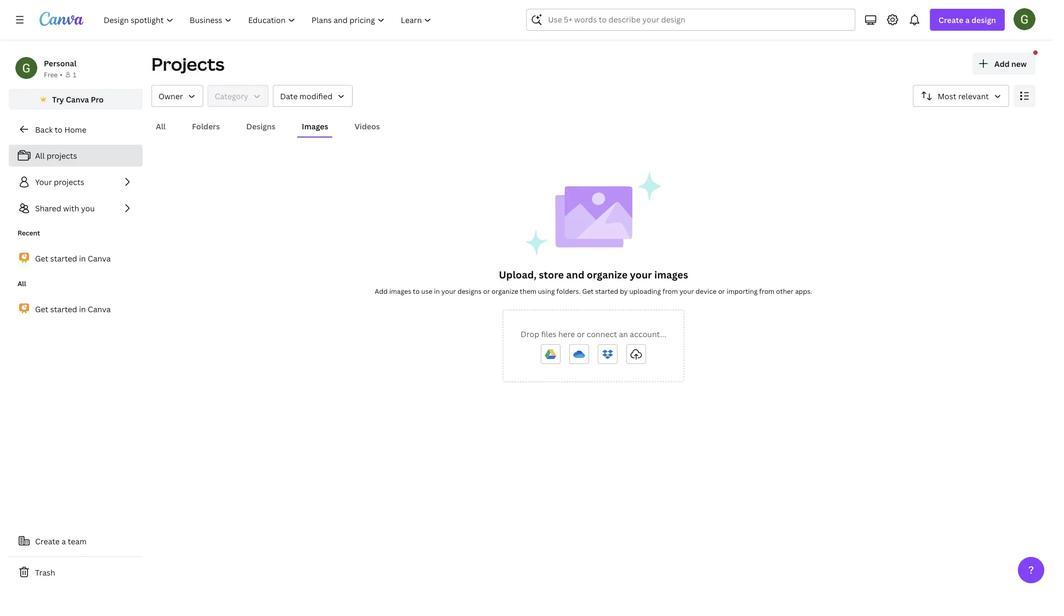 Task type: describe. For each thing, give the bounding box(es) containing it.
1 get started in canva from the top
[[35, 253, 111, 264]]

them
[[520, 287, 537, 296]]

Owner button
[[151, 85, 203, 107]]

add inside dropdown button
[[995, 58, 1010, 69]]

folders button
[[188, 116, 224, 137]]

create a team
[[35, 536, 87, 547]]

2 horizontal spatial or
[[718, 287, 725, 296]]

most relevant
[[938, 91, 989, 101]]

using
[[538, 287, 555, 296]]

try canva pro button
[[9, 89, 143, 110]]

shared
[[35, 203, 61, 214]]

designs
[[458, 287, 482, 296]]

drop
[[521, 329, 539, 339]]

uploading
[[630, 287, 661, 296]]

2 vertical spatial canva
[[88, 304, 111, 315]]

category
[[215, 91, 248, 101]]

personal
[[44, 58, 76, 68]]

1
[[73, 70, 76, 79]]

trash link
[[9, 562, 143, 584]]

by
[[620, 287, 628, 296]]

owner
[[159, 91, 183, 101]]

device
[[696, 287, 717, 296]]

2 horizontal spatial your
[[680, 287, 694, 296]]

0 horizontal spatial to
[[55, 124, 63, 135]]

•
[[60, 70, 63, 79]]

0 vertical spatial in
[[79, 253, 86, 264]]

your projects link
[[9, 171, 143, 193]]

here
[[559, 329, 575, 339]]

1 from from the left
[[663, 287, 678, 296]]

trash
[[35, 568, 55, 578]]

store
[[539, 268, 564, 281]]

upload, store and organize your images add images to use in your designs or organize them using folders. get started by uploading from your device or importing from other apps.
[[375, 268, 812, 296]]

back to home
[[35, 124, 86, 135]]

2 get started in canva link from the top
[[9, 298, 143, 321]]

shared with you link
[[9, 198, 143, 219]]

try
[[52, 94, 64, 105]]

use
[[421, 287, 433, 296]]

1 vertical spatial canva
[[88, 253, 111, 264]]

drop files here or connect an account...
[[521, 329, 666, 339]]

Category button
[[208, 85, 269, 107]]

videos button
[[350, 116, 384, 137]]

0 horizontal spatial organize
[[492, 287, 518, 296]]

create a design
[[939, 15, 996, 25]]

free
[[44, 70, 58, 79]]

files
[[541, 329, 557, 339]]

modified
[[300, 91, 333, 101]]

projects for your projects
[[54, 177, 84, 187]]

top level navigation element
[[97, 9, 441, 31]]

you
[[81, 203, 95, 214]]

an
[[619, 329, 628, 339]]

Search search field
[[548, 9, 834, 30]]

date modified
[[280, 91, 333, 101]]

all for all button
[[156, 121, 166, 131]]

get inside upload, store and organize your images add images to use in your designs or organize them using folders. get started by uploading from your device or importing from other apps.
[[582, 287, 594, 296]]

design
[[972, 15, 996, 25]]

canva inside button
[[66, 94, 89, 105]]

recent
[[18, 229, 40, 238]]

most
[[938, 91, 957, 101]]

2 vertical spatial get
[[35, 304, 48, 315]]

relevant
[[959, 91, 989, 101]]

2 vertical spatial started
[[50, 304, 77, 315]]

to inside upload, store and organize your images add images to use in your designs or organize them using folders. get started by uploading from your device or importing from other apps.
[[413, 287, 420, 296]]



Task type: locate. For each thing, give the bounding box(es) containing it.
1 horizontal spatial a
[[966, 15, 970, 25]]

get
[[35, 253, 48, 264], [582, 287, 594, 296], [35, 304, 48, 315]]

all down recent
[[18, 279, 26, 288]]

connect
[[587, 329, 617, 339]]

0 horizontal spatial images
[[389, 287, 411, 296]]

add left 'new'
[[995, 58, 1010, 69]]

1 horizontal spatial add
[[995, 58, 1010, 69]]

shared with you
[[35, 203, 95, 214]]

with
[[63, 203, 79, 214]]

0 vertical spatial projects
[[47, 151, 77, 161]]

to left use
[[413, 287, 420, 296]]

all projects link
[[9, 145, 143, 167]]

a for design
[[966, 15, 970, 25]]

all up your on the top
[[35, 151, 45, 161]]

free •
[[44, 70, 63, 79]]

list containing all projects
[[9, 145, 143, 219]]

2 horizontal spatial all
[[156, 121, 166, 131]]

0 vertical spatial canva
[[66, 94, 89, 105]]

0 horizontal spatial a
[[62, 536, 66, 547]]

organize up by
[[587, 268, 628, 281]]

create left team
[[35, 536, 60, 547]]

try canva pro
[[52, 94, 104, 105]]

pro
[[91, 94, 104, 105]]

folders.
[[557, 287, 581, 296]]

canva
[[66, 94, 89, 105], [88, 253, 111, 264], [88, 304, 111, 315]]

1 vertical spatial in
[[434, 287, 440, 296]]

your left designs
[[442, 287, 456, 296]]

images up uploading
[[655, 268, 688, 281]]

1 horizontal spatial your
[[630, 268, 652, 281]]

1 horizontal spatial from
[[760, 287, 775, 296]]

in inside upload, store and organize your images add images to use in your designs or organize them using folders. get started by uploading from your device or importing from other apps.
[[434, 287, 440, 296]]

1 horizontal spatial or
[[577, 329, 585, 339]]

1 get started in canva link from the top
[[9, 247, 143, 270]]

1 vertical spatial to
[[413, 287, 420, 296]]

a
[[966, 15, 970, 25], [62, 536, 66, 547]]

all button
[[151, 116, 170, 137]]

0 horizontal spatial or
[[483, 287, 490, 296]]

projects for all projects
[[47, 151, 77, 161]]

started inside upload, store and organize your images add images to use in your designs or organize them using folders. get started by uploading from your device or importing from other apps.
[[595, 287, 619, 296]]

designs
[[246, 121, 276, 131]]

importing
[[727, 287, 758, 296]]

organize down upload,
[[492, 287, 518, 296]]

all inside button
[[156, 121, 166, 131]]

new
[[1012, 58, 1027, 69]]

0 horizontal spatial create
[[35, 536, 60, 547]]

1 vertical spatial started
[[595, 287, 619, 296]]

Sort by button
[[913, 85, 1010, 107]]

a left team
[[62, 536, 66, 547]]

to right back
[[55, 124, 63, 135]]

your projects
[[35, 177, 84, 187]]

started
[[50, 253, 77, 264], [595, 287, 619, 296], [50, 304, 77, 315]]

get started in canva link
[[9, 247, 143, 270], [9, 298, 143, 321]]

from
[[663, 287, 678, 296], [760, 287, 775, 296]]

organize
[[587, 268, 628, 281], [492, 287, 518, 296]]

2 vertical spatial in
[[79, 304, 86, 315]]

1 vertical spatial get started in canva link
[[9, 298, 143, 321]]

date
[[280, 91, 298, 101]]

1 horizontal spatial images
[[655, 268, 688, 281]]

Date modified button
[[273, 85, 353, 107]]

or right designs
[[483, 287, 490, 296]]

create a design button
[[930, 9, 1005, 31]]

1 vertical spatial all
[[35, 151, 45, 161]]

add left use
[[375, 287, 388, 296]]

1 vertical spatial projects
[[54, 177, 84, 187]]

a inside dropdown button
[[966, 15, 970, 25]]

gary orlando image
[[1014, 8, 1036, 30]]

upload,
[[499, 268, 537, 281]]

1 vertical spatial get started in canva
[[35, 304, 111, 315]]

your
[[630, 268, 652, 281], [442, 287, 456, 296], [680, 287, 694, 296]]

1 horizontal spatial to
[[413, 287, 420, 296]]

apps.
[[795, 287, 812, 296]]

0 horizontal spatial from
[[663, 287, 678, 296]]

or
[[483, 287, 490, 296], [718, 287, 725, 296], [577, 329, 585, 339]]

create left design
[[939, 15, 964, 25]]

images left use
[[389, 287, 411, 296]]

images button
[[298, 116, 333, 137]]

0 vertical spatial create
[[939, 15, 964, 25]]

your
[[35, 177, 52, 187]]

1 horizontal spatial all
[[35, 151, 45, 161]]

create
[[939, 15, 964, 25], [35, 536, 60, 547]]

add inside upload, store and organize your images add images to use in your designs or organize them using folders. get started by uploading from your device or importing from other apps.
[[375, 287, 388, 296]]

0 vertical spatial all
[[156, 121, 166, 131]]

create inside "button"
[[35, 536, 60, 547]]

1 vertical spatial get
[[582, 287, 594, 296]]

all for all projects
[[35, 151, 45, 161]]

1 vertical spatial images
[[389, 287, 411, 296]]

from left other
[[760, 287, 775, 296]]

1 vertical spatial add
[[375, 287, 388, 296]]

images
[[655, 268, 688, 281], [389, 287, 411, 296]]

designs button
[[242, 116, 280, 137]]

create for create a design
[[939, 15, 964, 25]]

and
[[566, 268, 585, 281]]

projects right your on the top
[[54, 177, 84, 187]]

0 vertical spatial organize
[[587, 268, 628, 281]]

0 vertical spatial images
[[655, 268, 688, 281]]

add new button
[[973, 53, 1036, 75]]

folders
[[192, 121, 220, 131]]

or right device
[[718, 287, 725, 296]]

to
[[55, 124, 63, 135], [413, 287, 420, 296]]

1 vertical spatial create
[[35, 536, 60, 547]]

0 vertical spatial started
[[50, 253, 77, 264]]

your up uploading
[[630, 268, 652, 281]]

2 vertical spatial all
[[18, 279, 26, 288]]

images
[[302, 121, 328, 131]]

projects down back to home
[[47, 151, 77, 161]]

0 horizontal spatial all
[[18, 279, 26, 288]]

team
[[68, 536, 87, 547]]

0 vertical spatial get started in canva link
[[9, 247, 143, 270]]

in
[[79, 253, 86, 264], [434, 287, 440, 296], [79, 304, 86, 315]]

videos
[[355, 121, 380, 131]]

projects
[[151, 52, 225, 76]]

2 get started in canva from the top
[[35, 304, 111, 315]]

get started in canva
[[35, 253, 111, 264], [35, 304, 111, 315]]

None search field
[[526, 9, 856, 31]]

your left device
[[680, 287, 694, 296]]

2 from from the left
[[760, 287, 775, 296]]

other
[[776, 287, 794, 296]]

0 horizontal spatial your
[[442, 287, 456, 296]]

1 vertical spatial a
[[62, 536, 66, 547]]

home
[[64, 124, 86, 135]]

from right uploading
[[663, 287, 678, 296]]

0 vertical spatial get
[[35, 253, 48, 264]]

all projects
[[35, 151, 77, 161]]

add new
[[995, 58, 1027, 69]]

1 horizontal spatial organize
[[587, 268, 628, 281]]

all
[[156, 121, 166, 131], [35, 151, 45, 161], [18, 279, 26, 288]]

0 vertical spatial add
[[995, 58, 1010, 69]]

1 horizontal spatial create
[[939, 15, 964, 25]]

create for create a team
[[35, 536, 60, 547]]

0 vertical spatial get started in canva
[[35, 253, 111, 264]]

0 horizontal spatial add
[[375, 287, 388, 296]]

or right here
[[577, 329, 585, 339]]

1 vertical spatial organize
[[492, 287, 518, 296]]

a inside "button"
[[62, 536, 66, 547]]

account...
[[630, 329, 666, 339]]

list
[[9, 145, 143, 219]]

back to home link
[[9, 119, 143, 140]]

all down 'owner'
[[156, 121, 166, 131]]

projects
[[47, 151, 77, 161], [54, 177, 84, 187]]

add
[[995, 58, 1010, 69], [375, 287, 388, 296]]

create inside dropdown button
[[939, 15, 964, 25]]

back
[[35, 124, 53, 135]]

a left design
[[966, 15, 970, 25]]

0 vertical spatial to
[[55, 124, 63, 135]]

create a team button
[[9, 531, 143, 553]]

0 vertical spatial a
[[966, 15, 970, 25]]

a for team
[[62, 536, 66, 547]]



Task type: vqa. For each thing, say whether or not it's contained in the screenshot.
Shared
yes



